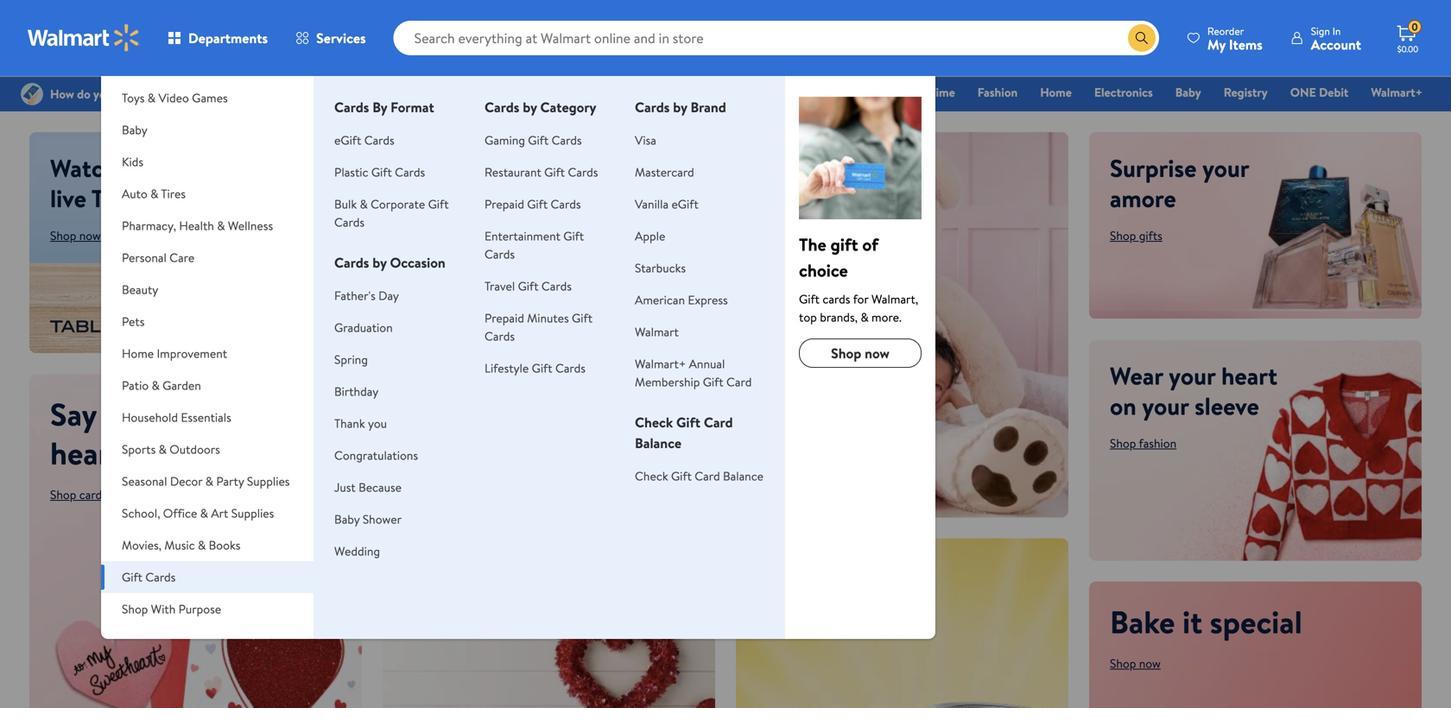 Task type: describe. For each thing, give the bounding box(es) containing it.
membership
[[635, 374, 700, 391]]

by for brand
[[673, 98, 687, 117]]

sleeve
[[1195, 389, 1260, 423]]

walmart image
[[28, 24, 140, 52]]

love
[[403, 180, 516, 257]]

cards inside bulk & corporate gift cards
[[334, 214, 365, 231]]

entertainment gift cards
[[485, 228, 584, 263]]

music
[[165, 537, 195, 554]]

cards up minutes
[[542, 278, 572, 295]]

spring
[[334, 351, 368, 368]]

registry
[[1224, 84, 1268, 101]]

day for valentine's day
[[768, 84, 788, 101]]

care
[[169, 249, 195, 266]]

shop for watch & record live tv
[[50, 227, 76, 244]]

sign
[[1311, 24, 1330, 38]]

to
[[793, 558, 816, 591]]

surprise
[[1110, 151, 1197, 185]]

my
[[1208, 35, 1226, 54]]

movies,
[[122, 537, 162, 554]]

vanilla
[[635, 196, 669, 213]]

the
[[799, 232, 827, 257]]

ways
[[595, 180, 709, 257]]

cards down prepaid minutes gift cards link
[[555, 360, 586, 377]]

gift
[[831, 232, 858, 257]]

game time link
[[889, 83, 963, 102]]

cards inside the entertainment gift cards
[[485, 246, 515, 263]]

all
[[529, 180, 582, 257]]

valentine's day
[[708, 84, 788, 101]]

gift inside bulk & corporate gift cards
[[428, 196, 449, 213]]

lifestyle
[[485, 360, 529, 377]]

shop now for watch & record live tv
[[50, 227, 101, 244]]

& left the tires
[[150, 185, 158, 202]]

cards up 'visa'
[[635, 98, 670, 117]]

Walmart Site-Wide search field
[[394, 21, 1159, 55]]

& right health
[[217, 217, 225, 234]]

walmart+ annual membership gift card
[[635, 356, 752, 391]]

essentials inside dropdown button
[[181, 409, 231, 426]]

now for up to 60% off
[[786, 604, 808, 620]]

shop for bake it special
[[1110, 655, 1136, 672]]

1 vertical spatial cards
[[79, 486, 107, 503]]

patio & garden
[[122, 377, 201, 394]]

0 vertical spatial essentials
[[634, 84, 686, 101]]

& down 'departments'
[[211, 57, 219, 74]]

walmart link
[[635, 324, 679, 340]]

baby button
[[101, 114, 314, 146]]

school,
[[122, 505, 160, 522]]

shop with purpose button
[[101, 594, 314, 626]]

deals
[[527, 84, 556, 101]]

shop gifts link
[[1110, 227, 1163, 244]]

off
[[872, 558, 904, 591]]

prepaid for prepaid minutes gift cards
[[485, 310, 524, 327]]

furniture
[[160, 57, 208, 74]]

gift cards button
[[101, 562, 314, 594]]

cards up gaming
[[485, 98, 520, 117]]

category
[[540, 98, 597, 117]]

1 check gift card balance from the top
[[635, 413, 733, 453]]

lifestyle gift cards link
[[485, 360, 586, 377]]

shop now link for bake it special
[[1110, 655, 1161, 672]]

cards up corporate
[[395, 164, 425, 181]]

fashion
[[978, 84, 1018, 101]]

books
[[209, 537, 241, 554]]

winter
[[811, 84, 847, 101]]

one debit
[[1291, 84, 1349, 101]]

& inside watch & record live tv
[[123, 151, 139, 185]]

health
[[179, 217, 214, 234]]

garden
[[163, 377, 201, 394]]

video
[[159, 89, 189, 106]]

electronics
[[1095, 84, 1153, 101]]

1 vertical spatial egift
[[672, 196, 699, 213]]

pharmacy, health & wellness button
[[101, 210, 314, 242]]

cards left by
[[334, 98, 369, 117]]

prep
[[849, 84, 874, 101]]

cards by category
[[485, 98, 597, 117]]

personal
[[122, 249, 167, 266]]

home for home improvement
[[122, 345, 154, 362]]

party
[[216, 473, 244, 490]]

time
[[930, 84, 955, 101]]

from
[[131, 393, 198, 436]]

shop for say it from the heart
[[50, 486, 76, 503]]

check inside check gift card balance
[[635, 413, 673, 432]]

1 vertical spatial balance
[[723, 468, 764, 485]]

shop now link for watch & record live tv
[[50, 227, 101, 244]]

fashion
[[1139, 435, 1177, 452]]

the
[[205, 393, 251, 436]]

departments button
[[154, 17, 282, 59]]

special
[[1210, 600, 1303, 644]]

sports & outdoors button
[[101, 434, 314, 466]]

& inside dropdown button
[[159, 441, 167, 458]]

prepaid minutes gift cards
[[485, 310, 593, 345]]

shop for wear your heart on your sleeve
[[1110, 435, 1136, 452]]

by for category
[[523, 98, 537, 117]]

baby for baby shower
[[334, 511, 360, 528]]

prepaid minutes gift cards link
[[485, 310, 593, 345]]

prepaid gift cards link
[[485, 196, 581, 213]]

toys & video games
[[122, 89, 228, 106]]

walmart
[[635, 324, 679, 340]]

1 vertical spatial card
[[704, 413, 733, 432]]

school, office & art supplies button
[[101, 498, 314, 530]]

decor
[[170, 473, 202, 490]]

sign in account
[[1311, 24, 1362, 54]]

debit
[[1319, 84, 1349, 101]]

baby link
[[1168, 83, 1209, 102]]

apple link
[[635, 228, 666, 244]]

home for home
[[1040, 84, 1072, 101]]

of
[[863, 232, 879, 257]]

grocery
[[578, 84, 620, 101]]

supplies for school, office & art supplies
[[231, 505, 274, 522]]

now down more.
[[865, 344, 890, 363]]

top
[[799, 309, 817, 326]]

pets button
[[101, 306, 314, 338]]

because
[[359, 479, 402, 496]]

now for watch & record live tv
[[79, 227, 101, 244]]

walmart,
[[872, 291, 918, 308]]

in
[[1333, 24, 1341, 38]]

cards up plastic gift cards link
[[364, 132, 395, 149]]

plastic
[[334, 164, 368, 181]]

express
[[688, 292, 728, 308]]

birthday
[[334, 383, 379, 400]]

the gift of choice gift cards for walmart, top brands, & more.
[[799, 232, 918, 326]]

school, office & art supplies
[[122, 505, 274, 522]]

& right patio
[[152, 377, 160, 394]]

say it from the heart
[[50, 393, 251, 475]]

your up fashion
[[1143, 389, 1189, 423]]

electronics link
[[1087, 83, 1161, 102]]



Task type: locate. For each thing, give the bounding box(es) containing it.
supplies right party
[[247, 473, 290, 490]]

1 horizontal spatial heart
[[1222, 359, 1278, 393]]

american
[[635, 292, 685, 308]]

shop now link down up
[[757, 604, 808, 620]]

art
[[211, 505, 228, 522]]

0 vertical spatial egift
[[334, 132, 361, 149]]

it inside say it from the heart
[[104, 393, 124, 436]]

cards down restaurant gift cards
[[551, 196, 581, 213]]

spring link
[[334, 351, 368, 368]]

by up father's day link
[[373, 253, 387, 272]]

1 vertical spatial day
[[379, 287, 399, 304]]

& inside bulk & corporate gift cards
[[360, 196, 368, 213]]

baby shower
[[334, 511, 402, 528]]

& right the grocery
[[623, 84, 631, 101]]

0 vertical spatial day
[[768, 84, 788, 101]]

walmart+ for walmart+
[[1371, 84, 1423, 101]]

departments
[[188, 29, 268, 48]]

father's day
[[334, 287, 399, 304]]

1 horizontal spatial essentials
[[634, 84, 686, 101]]

egift up plastic
[[334, 132, 361, 149]]

& inside the gift of choice gift cards for walmart, top brands, & more.
[[861, 309, 869, 326]]

american express
[[635, 292, 728, 308]]

bake
[[1110, 600, 1175, 644]]

0 vertical spatial balance
[[635, 434, 682, 453]]

winter prep link
[[803, 83, 882, 102]]

& left party
[[205, 473, 213, 490]]

entertainment
[[485, 228, 561, 244]]

home,
[[122, 57, 157, 74]]

wedding link
[[334, 543, 380, 560]]

vanilla egift link
[[635, 196, 699, 213]]

one debit link
[[1283, 83, 1357, 102]]

seasonal decor & party supplies button
[[101, 466, 314, 498]]

essentials up 'visa'
[[634, 84, 686, 101]]

reorder my items
[[1208, 24, 1263, 54]]

shop inside dropdown button
[[122, 601, 148, 618]]

shop now down 'live'
[[50, 227, 101, 244]]

1 horizontal spatial baby
[[334, 511, 360, 528]]

gift inside prepaid minutes gift cards
[[572, 310, 593, 327]]

sports & outdoors
[[122, 441, 220, 458]]

& right toys
[[148, 89, 156, 106]]

1 horizontal spatial balance
[[723, 468, 764, 485]]

2 vertical spatial card
[[695, 468, 720, 485]]

cards down 'entertainment'
[[485, 246, 515, 263]]

supplies
[[247, 473, 290, 490], [231, 505, 274, 522]]

plastic gift cards
[[334, 164, 425, 181]]

cards down bulk
[[334, 214, 365, 231]]

2 prepaid from the top
[[485, 310, 524, 327]]

prepaid for prepaid gift cards
[[485, 196, 524, 213]]

1 vertical spatial supplies
[[231, 505, 274, 522]]

shop now link down brands,
[[799, 339, 922, 368]]

day for father's day
[[379, 287, 399, 304]]

0 vertical spatial it
[[104, 393, 124, 436]]

cards down category
[[552, 132, 582, 149]]

shop now down brands,
[[831, 344, 890, 363]]

watch & record live tv
[[50, 151, 214, 215]]

game
[[897, 84, 927, 101]]

cards inside prepaid minutes gift cards
[[485, 328, 515, 345]]

pets
[[122, 313, 145, 330]]

shop with purpose
[[122, 601, 221, 618]]

shop down 'live'
[[50, 227, 76, 244]]

& right bulk
[[360, 196, 368, 213]]

1 horizontal spatial egift
[[672, 196, 699, 213]]

cards up father's at the top of the page
[[334, 253, 369, 272]]

your right surprise
[[1203, 151, 1249, 185]]

1 vertical spatial check
[[635, 468, 668, 485]]

shop down "say"
[[50, 486, 76, 503]]

your for surprise
[[1203, 151, 1249, 185]]

services button
[[282, 17, 380, 59]]

2 horizontal spatial baby
[[1176, 84, 1202, 101]]

wear your heart on your sleeve
[[1110, 359, 1278, 423]]

watch
[[50, 151, 117, 185]]

cards inside the gift of choice gift cards for walmart, top brands, & more.
[[823, 291, 851, 308]]

cards up with
[[145, 569, 176, 586]]

auto & tires button
[[101, 178, 314, 210]]

1 horizontal spatial home
[[1040, 84, 1072, 101]]

egift right vanilla
[[672, 196, 699, 213]]

live
[[50, 181, 86, 215]]

travel
[[485, 278, 515, 295]]

shop now link for up to 60% off
[[757, 604, 808, 620]]

by
[[523, 98, 537, 117], [673, 98, 687, 117], [373, 253, 387, 272]]

it for from
[[104, 393, 124, 436]]

shop fashion
[[1110, 435, 1177, 452]]

egift cards link
[[334, 132, 395, 149]]

record
[[145, 151, 214, 185]]

father's day link
[[334, 287, 399, 304]]

gift cards image
[[799, 97, 922, 219]]

0 vertical spatial supplies
[[247, 473, 290, 490]]

heart inside wear your heart on your sleeve
[[1222, 359, 1278, 393]]

1 horizontal spatial by
[[523, 98, 537, 117]]

thank
[[334, 415, 365, 432]]

0 vertical spatial prepaid
[[485, 196, 524, 213]]

gaming gift cards
[[485, 132, 582, 149]]

beauty button
[[101, 274, 314, 306]]

0 horizontal spatial essentials
[[181, 409, 231, 426]]

seasonal decor & party supplies
[[122, 473, 290, 490]]

bulk & corporate gift cards link
[[334, 196, 449, 231]]

egift cards
[[334, 132, 395, 149]]

1 horizontal spatial it
[[1183, 600, 1203, 644]]

& left art
[[200, 505, 208, 522]]

0 horizontal spatial egift
[[334, 132, 361, 149]]

home up patio
[[122, 345, 154, 362]]

toys
[[122, 89, 145, 106]]

by
[[373, 98, 387, 117]]

shop left fashion
[[1110, 435, 1136, 452]]

your for wear
[[1169, 359, 1216, 393]]

gift inside the entertainment gift cards
[[564, 228, 584, 244]]

walmart+ down $0.00
[[1371, 84, 1423, 101]]

shop now down the bake
[[1110, 655, 1161, 672]]

shop now for up to 60% off
[[757, 604, 808, 620]]

shop for up to 60% off
[[757, 604, 783, 620]]

prepaid
[[485, 196, 524, 213], [485, 310, 524, 327]]

1 vertical spatial home
[[122, 345, 154, 362]]

0 horizontal spatial it
[[104, 393, 124, 436]]

your right wear
[[1169, 359, 1216, 393]]

shop now down up
[[757, 604, 808, 620]]

heart inside say it from the heart
[[50, 432, 122, 475]]

reorder
[[1208, 24, 1244, 38]]

baby inside dropdown button
[[122, 121, 148, 138]]

0 vertical spatial heart
[[1222, 359, 1278, 393]]

gift inside the gift of choice gift cards for walmart, top brands, & more.
[[799, 291, 820, 308]]

valentine's
[[708, 84, 765, 101]]

& right music
[[198, 537, 206, 554]]

0 horizontal spatial cards
[[79, 486, 107, 503]]

0 vertical spatial walmart+
[[1371, 84, 1423, 101]]

occasion
[[390, 253, 446, 272]]

shop down up
[[757, 604, 783, 620]]

cards inside dropdown button
[[145, 569, 176, 586]]

0 horizontal spatial balance
[[635, 434, 682, 453]]

patio & garden button
[[101, 370, 314, 402]]

visa
[[635, 132, 656, 149]]

shop now link down 'live'
[[50, 227, 101, 244]]

0 horizontal spatial home
[[122, 345, 154, 362]]

supplies for seasonal decor & party supplies
[[247, 473, 290, 490]]

2 horizontal spatial by
[[673, 98, 687, 117]]

baby left registry
[[1176, 84, 1202, 101]]

search icon image
[[1135, 31, 1149, 45]]

starbucks link
[[635, 260, 686, 276]]

restaurant
[[485, 164, 542, 181]]

apple
[[635, 228, 666, 244]]

prepaid down travel
[[485, 310, 524, 327]]

now for bake it special
[[1139, 655, 1161, 672]]

shop down the bake
[[1110, 655, 1136, 672]]

gifts
[[1139, 227, 1163, 244]]

0 horizontal spatial heart
[[50, 432, 122, 475]]

mastercard
[[635, 164, 694, 181]]

0 vertical spatial cards
[[823, 291, 851, 308]]

sponsored
[[315, 351, 362, 366]]

1 horizontal spatial cards
[[823, 291, 851, 308]]

& down for
[[861, 309, 869, 326]]

shop now
[[50, 227, 101, 244], [831, 344, 890, 363], [757, 604, 808, 620], [1110, 655, 1161, 672]]

baby down toys
[[122, 121, 148, 138]]

day down the cards by occasion
[[379, 287, 399, 304]]

shop now for bake it special
[[1110, 655, 1161, 672]]

0 horizontal spatial by
[[373, 253, 387, 272]]

shop cards
[[50, 486, 107, 503]]

day right valentine's
[[768, 84, 788, 101]]

cards up brands,
[[823, 291, 851, 308]]

shop for surprise your amore
[[1110, 227, 1136, 244]]

bake it special
[[1110, 600, 1303, 644]]

1 vertical spatial it
[[1183, 600, 1203, 644]]

card inside walmart+ annual membership gift card
[[727, 374, 752, 391]]

2 vertical spatial baby
[[334, 511, 360, 528]]

gift inside check gift card balance
[[677, 413, 701, 432]]

Search search field
[[394, 21, 1159, 55]]

now down to
[[786, 604, 808, 620]]

movies, music & books
[[122, 537, 241, 554]]

walmart+ for walmart+ annual membership gift card
[[635, 356, 686, 372]]

1 vertical spatial prepaid
[[485, 310, 524, 327]]

by left the brand at the top of page
[[673, 98, 687, 117]]

just
[[334, 479, 356, 496]]

thank you link
[[334, 415, 387, 432]]

2 check gift card balance from the top
[[635, 468, 764, 485]]

0 vertical spatial baby
[[1176, 84, 1202, 101]]

0 horizontal spatial day
[[379, 287, 399, 304]]

it for special
[[1183, 600, 1203, 644]]

supplies right art
[[231, 505, 274, 522]]

60%
[[822, 558, 866, 591]]

wear
[[1110, 359, 1163, 393]]

items
[[1229, 35, 1263, 54]]

registry link
[[1216, 83, 1276, 102]]

0 vertical spatial home
[[1040, 84, 1072, 101]]

thank you
[[334, 415, 387, 432]]

by up gaming gift cards
[[523, 98, 537, 117]]

pharmacy, health & wellness
[[122, 217, 273, 234]]

it right the bake
[[1183, 600, 1203, 644]]

prepaid inside prepaid minutes gift cards
[[485, 310, 524, 327]]

shop left with
[[122, 601, 148, 618]]

prepaid down restaurant
[[485, 196, 524, 213]]

1 vertical spatial check gift card balance
[[635, 468, 764, 485]]

shop left gifts in the right top of the page
[[1110, 227, 1136, 244]]

walmart+ inside walmart+ annual membership gift card
[[635, 356, 686, 372]]

cards left seasonal
[[79, 486, 107, 503]]

0 horizontal spatial baby
[[122, 121, 148, 138]]

0 vertical spatial check
[[635, 413, 673, 432]]

shop down brands,
[[831, 344, 862, 363]]

gift
[[528, 132, 549, 149], [371, 164, 392, 181], [544, 164, 565, 181], [428, 196, 449, 213], [527, 196, 548, 213], [564, 228, 584, 244], [518, 278, 539, 295], [799, 291, 820, 308], [572, 310, 593, 327], [532, 360, 553, 377], [703, 374, 724, 391], [677, 413, 701, 432], [671, 468, 692, 485], [122, 569, 143, 586]]

wedding
[[334, 543, 380, 560]]

1 check from the top
[[635, 413, 673, 432]]

1 horizontal spatial day
[[768, 84, 788, 101]]

1 vertical spatial heart
[[50, 432, 122, 475]]

baby for baby dropdown button
[[122, 121, 148, 138]]

lifestyle gift cards
[[485, 360, 586, 377]]

0 vertical spatial check gift card balance
[[635, 413, 733, 453]]

0 vertical spatial card
[[727, 374, 752, 391]]

$0.00
[[1398, 43, 1419, 55]]

home right fashion "link"
[[1040, 84, 1072, 101]]

cards down gaming gift cards link
[[568, 164, 598, 181]]

0 horizontal spatial walmart+
[[635, 356, 686, 372]]

gift inside dropdown button
[[122, 569, 143, 586]]

2 check from the top
[[635, 468, 668, 485]]

walmart+ up 'membership'
[[635, 356, 686, 372]]

1 vertical spatial essentials
[[181, 409, 231, 426]]

shop now link down the bake
[[1110, 655, 1161, 672]]

shop cards link
[[50, 486, 107, 503]]

& right sports
[[159, 441, 167, 458]]

shop gifts
[[1110, 227, 1163, 244]]

cards up lifestyle
[[485, 328, 515, 345]]

1 prepaid from the top
[[485, 196, 524, 213]]

your inside surprise your amore
[[1203, 151, 1249, 185]]

1 horizontal spatial walmart+
[[1371, 84, 1423, 101]]

now down tv at the left of the page
[[79, 227, 101, 244]]

essentials down the patio & garden dropdown button
[[181, 409, 231, 426]]

purpose
[[179, 601, 221, 618]]

& up the auto at the top of page
[[123, 151, 139, 185]]

say
[[50, 393, 96, 436]]

corporate
[[371, 196, 425, 213]]

gift inside walmart+ annual membership gift card
[[703, 374, 724, 391]]

it right "say"
[[104, 393, 124, 436]]

baby down just
[[334, 511, 360, 528]]

by for occasion
[[373, 253, 387, 272]]

home inside dropdown button
[[122, 345, 154, 362]]

bulk
[[334, 196, 357, 213]]

1 vertical spatial walmart+
[[635, 356, 686, 372]]

baby for baby link
[[1176, 84, 1202, 101]]

balance inside check gift card balance
[[635, 434, 682, 453]]

with
[[151, 601, 176, 618]]

american express link
[[635, 292, 728, 308]]

just because link
[[334, 479, 402, 496]]

now down the bake
[[1139, 655, 1161, 672]]

1 vertical spatial baby
[[122, 121, 148, 138]]



Task type: vqa. For each thing, say whether or not it's contained in the screenshot.
Watch & record live TV's shop
yes



